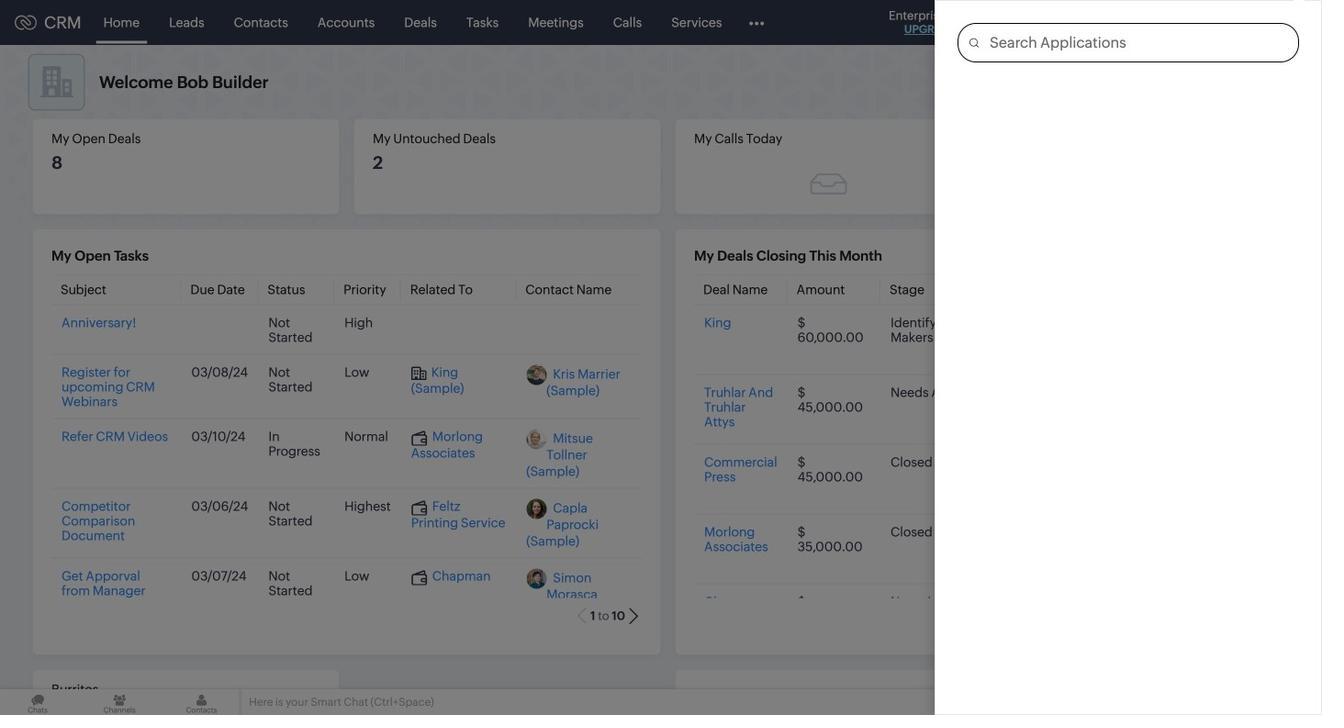 Task type: locate. For each thing, give the bounding box(es) containing it.
create menu element
[[999, 0, 1044, 45]]

search element
[[1044, 0, 1082, 45]]

Search Applications text field
[[979, 24, 1298, 61]]



Task type: describe. For each thing, give the bounding box(es) containing it.
create menu image
[[1010, 11, 1033, 34]]

chats image
[[0, 690, 75, 715]]

profile image
[[1240, 8, 1269, 37]]

search image
[[1055, 15, 1071, 30]]

profile element
[[1229, 0, 1280, 45]]

signals element
[[1082, 0, 1117, 45]]

contacts image
[[164, 690, 239, 715]]

calendar image
[[1128, 15, 1143, 30]]

logo image
[[15, 15, 37, 30]]

signals image
[[1093, 15, 1106, 30]]

channels image
[[82, 690, 157, 715]]



